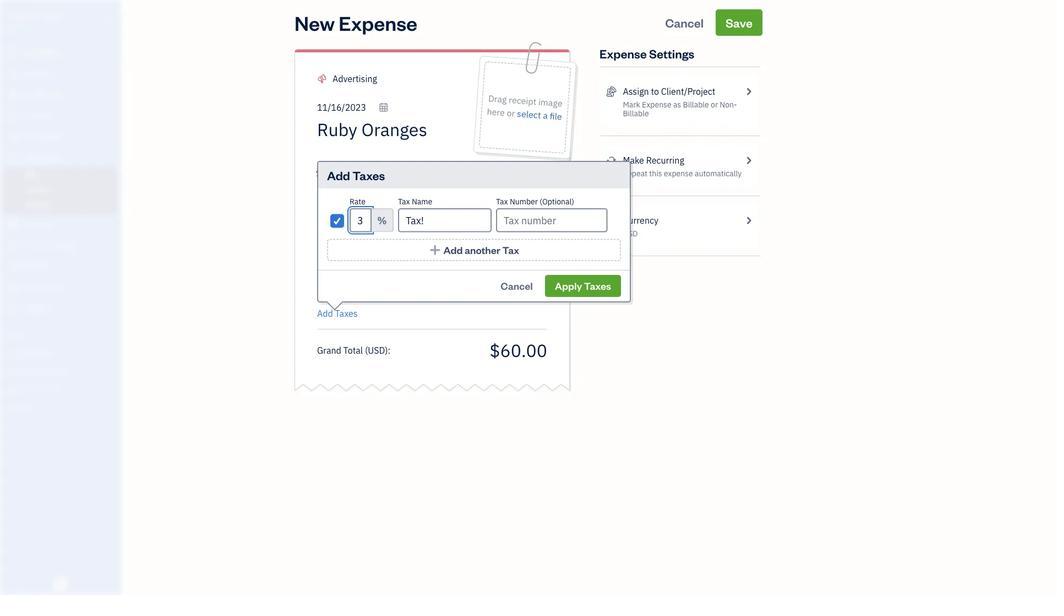 Task type: locate. For each thing, give the bounding box(es) containing it.
0 vertical spatial cancel button
[[656, 9, 714, 36]]

or left non-
[[711, 99, 718, 110]]

grand total ( usd ):
[[317, 344, 391, 356]]

or for drag receipt image here or
[[507, 107, 516, 119]]

receipt
[[509, 94, 537, 107]]

usd down currency
[[623, 228, 638, 239]]

cancel up settings
[[666, 15, 704, 30]]

currency
[[623, 215, 659, 226]]

new
[[295, 9, 335, 36]]

cancel button down another
[[491, 275, 543, 297]]

add taxes up grand
[[317, 308, 358, 319]]

1 horizontal spatial cancel
[[666, 15, 704, 30]]

add
[[327, 167, 350, 183], [444, 244, 463, 256], [317, 308, 333, 319]]

Amount (USD) text field
[[489, 339, 548, 362]]

taxes up total at the bottom of page
[[335, 308, 358, 319]]

0 horizontal spatial billable
[[623, 108, 649, 118]]

1 horizontal spatial or
[[711, 99, 718, 110]]

apply
[[555, 279, 582, 292]]

0 horizontal spatial or
[[507, 107, 516, 119]]

Tax number text field
[[496, 208, 608, 232]]

image
[[538, 96, 563, 109]]

ruby
[[9, 10, 29, 21]]

add up rate
[[327, 167, 350, 183]]

team members image
[[8, 349, 118, 358]]

Date in MM/DD/YYYY format text field
[[317, 102, 389, 113]]

2 vertical spatial chevronright image
[[744, 214, 754, 227]]

file
[[550, 110, 563, 122]]

0 vertical spatial add
[[327, 167, 350, 183]]

number
[[510, 196, 538, 207]]

0 vertical spatial add taxes
[[327, 167, 385, 183]]

0 vertical spatial expense
[[339, 9, 418, 36]]

cancel
[[666, 15, 704, 30], [501, 279, 533, 292]]

add another tax button
[[327, 239, 621, 261]]

Category text field
[[333, 72, 427, 85]]

billable down assign
[[623, 108, 649, 118]]

0 vertical spatial cancel
[[666, 15, 704, 30]]

tax left name
[[398, 196, 410, 207]]

repeat this expense automatically
[[623, 168, 742, 179]]

repeat
[[623, 168, 648, 179]]

plus image
[[429, 244, 442, 256]]

tax right another
[[503, 244, 520, 256]]

here
[[487, 106, 505, 118]]

2 vertical spatial expense
[[642, 99, 672, 110]]

expense settings
[[600, 45, 695, 61]]

1 vertical spatial add
[[444, 244, 463, 256]]

add inside add taxes dropdown button
[[317, 308, 333, 319]]

add taxes up rate
[[327, 167, 385, 183]]

payment image
[[7, 132, 20, 143]]

0 vertical spatial chevronright image
[[744, 85, 754, 98]]

settings
[[650, 45, 695, 61]]

cancel button up settings
[[656, 9, 714, 36]]

invoice image
[[7, 111, 20, 122]]

assign to client/project
[[623, 86, 716, 97]]

billable
[[683, 99, 709, 110], [623, 108, 649, 118]]

1 vertical spatial chevronright image
[[744, 154, 754, 167]]

tax left 'number'
[[496, 196, 508, 207]]

or inside 'mark expense as billable or non- billable'
[[711, 99, 718, 110]]

tax
[[398, 196, 410, 207], [496, 196, 508, 207], [503, 244, 520, 256]]

or inside drag receipt image here or
[[507, 107, 516, 119]]

add taxes
[[327, 167, 385, 183], [317, 308, 358, 319]]

save button
[[716, 9, 763, 36]]

1 vertical spatial expense
[[600, 45, 647, 61]]

2 vertical spatial taxes
[[335, 308, 358, 319]]

expense
[[664, 168, 693, 179]]

cancel button
[[656, 9, 714, 36], [491, 275, 543, 297]]

select a file button
[[517, 107, 563, 123]]

taxes
[[353, 167, 385, 183], [584, 279, 612, 292], [335, 308, 358, 319]]

grand
[[317, 344, 342, 356]]

taxes up rate
[[353, 167, 385, 183]]

0 horizontal spatial usd
[[368, 344, 385, 356]]

ruby oranges owner
[[9, 10, 65, 31]]

expense
[[339, 9, 418, 36], [600, 45, 647, 61], [642, 99, 672, 110]]

taxes right apply
[[584, 279, 612, 292]]

0 vertical spatial usd
[[623, 228, 638, 239]]

chevronright image for recurring
[[744, 154, 754, 167]]

or
[[711, 99, 718, 110], [507, 107, 516, 119]]

a
[[543, 110, 548, 121]]

):
[[385, 344, 391, 356]]

client image
[[7, 69, 20, 80]]

tax name
[[398, 196, 433, 207]]

1 horizontal spatial cancel button
[[656, 9, 714, 36]]

1 vertical spatial taxes
[[584, 279, 612, 292]]

cancel for apply taxes
[[501, 279, 533, 292]]

or right here
[[507, 107, 516, 119]]

drag receipt image here or
[[487, 92, 563, 119]]

bank connections image
[[8, 384, 118, 393]]

dashboard image
[[7, 48, 20, 59]]

2 chevronright image from the top
[[744, 154, 754, 167]]

expense for mark expense as billable or non- billable
[[642, 99, 672, 110]]

owner
[[9, 22, 29, 31]]

freshbooks image
[[52, 577, 69, 591]]

project image
[[7, 219, 20, 230]]

add inside add another tax button
[[444, 244, 463, 256]]

usd
[[623, 228, 638, 239], [368, 344, 385, 356]]

select
[[517, 108, 542, 121]]

usd right total at the bottom of page
[[368, 344, 385, 356]]

currencyandlanguage image
[[607, 214, 617, 227]]

1 horizontal spatial usd
[[623, 228, 638, 239]]

(
[[365, 344, 368, 356]]

settings image
[[8, 402, 118, 410]]

add up grand
[[317, 308, 333, 319]]

2 vertical spatial add
[[317, 308, 333, 319]]

tax number (optional)
[[496, 196, 575, 207]]

chevronright image
[[744, 85, 754, 98], [744, 154, 754, 167], [744, 214, 754, 227]]

add right plus 'icon'
[[444, 244, 463, 256]]

0 horizontal spatial cancel button
[[491, 275, 543, 297]]

cancel down add another tax
[[501, 279, 533, 292]]

1 vertical spatial cancel
[[501, 279, 533, 292]]

1 chevronright image from the top
[[744, 85, 754, 98]]

Tax Rate (Percentage) text field
[[350, 208, 372, 232]]

or for mark expense as billable or non- billable
[[711, 99, 718, 110]]

expense inside 'mark expense as billable or non- billable'
[[642, 99, 672, 110]]

Description text field
[[312, 167, 542, 299]]

billable down client/project
[[683, 99, 709, 110]]

1 vertical spatial cancel button
[[491, 275, 543, 297]]

0 horizontal spatial cancel
[[501, 279, 533, 292]]

recurring
[[647, 155, 685, 166]]

apps image
[[8, 331, 118, 340]]



Task type: vqa. For each thing, say whether or not it's contained in the screenshot.
projects
no



Task type: describe. For each thing, give the bounding box(es) containing it.
check image
[[332, 215, 343, 226]]

3 chevronright image from the top
[[744, 214, 754, 227]]

oranges
[[31, 10, 65, 21]]

cancel for save
[[666, 15, 704, 30]]

assign
[[623, 86, 649, 97]]

estimate image
[[7, 90, 20, 101]]

as
[[674, 99, 682, 110]]

chevronright image for to
[[744, 85, 754, 98]]

tax inside add another tax button
[[503, 244, 520, 256]]

automatically
[[695, 168, 742, 179]]

add taxes button
[[317, 307, 358, 320]]

mark expense as billable or non- billable
[[623, 99, 738, 118]]

Merchant text field
[[317, 118, 468, 140]]

make
[[623, 155, 645, 166]]

total
[[344, 344, 363, 356]]

refresh image
[[607, 154, 617, 167]]

items and services image
[[8, 366, 118, 375]]

this
[[650, 168, 663, 179]]

select a file
[[517, 108, 563, 122]]

expensesrebilling image
[[607, 85, 617, 98]]

tax for tax name
[[398, 196, 410, 207]]

expense image
[[7, 153, 20, 164]]

taxes inside add taxes dropdown button
[[335, 308, 358, 319]]

non-
[[720, 99, 738, 110]]

timer image
[[7, 240, 20, 251]]

name
[[412, 196, 433, 207]]

chart image
[[7, 282, 20, 293]]

tax for tax number (optional)
[[496, 196, 508, 207]]

rate
[[350, 196, 366, 207]]

cancel button for apply taxes
[[491, 275, 543, 297]]

main element
[[0, 0, 149, 595]]

make recurring
[[623, 155, 685, 166]]

report image
[[7, 303, 20, 314]]

1 vertical spatial add taxes
[[317, 308, 358, 319]]

1 horizontal spatial billable
[[683, 99, 709, 110]]

0 vertical spatial taxes
[[353, 167, 385, 183]]

money image
[[7, 261, 20, 272]]

expense for new expense
[[339, 9, 418, 36]]

cancel button for save
[[656, 9, 714, 36]]

apply taxes button
[[545, 275, 621, 297]]

to
[[651, 86, 659, 97]]

save
[[726, 15, 753, 30]]

drag
[[488, 92, 507, 105]]

apply taxes
[[555, 279, 612, 292]]

client/project
[[662, 86, 716, 97]]

taxes inside apply taxes button
[[584, 279, 612, 292]]

Tax name text field
[[398, 208, 492, 232]]

new expense
[[295, 9, 418, 36]]

another
[[465, 244, 501, 256]]

mark
[[623, 99, 641, 110]]

(optional)
[[540, 196, 575, 207]]

1 vertical spatial usd
[[368, 344, 385, 356]]

add another tax
[[444, 244, 520, 256]]



